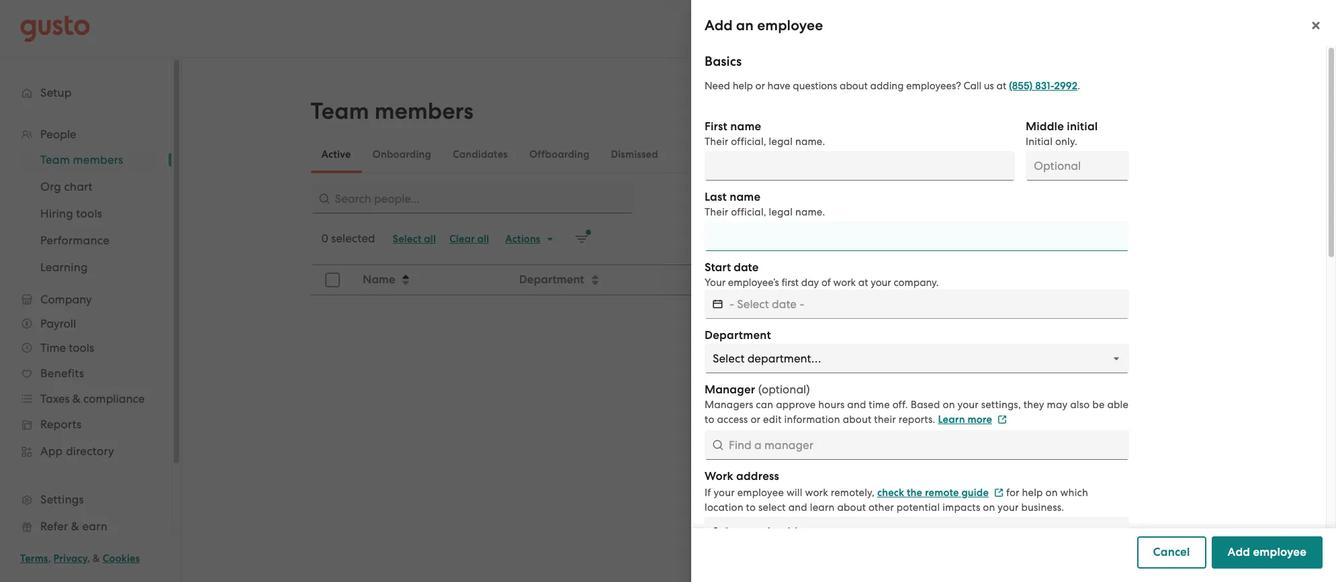 Task type: locate. For each thing, give the bounding box(es) containing it.
able
[[1107, 399, 1129, 411]]

1 vertical spatial work
[[805, 487, 828, 499]]

0 horizontal spatial department
[[519, 273, 584, 287]]

1 vertical spatial name.
[[795, 206, 825, 218]]

add employee button
[[1212, 537, 1323, 569]]

opens in a new tab image inside the learn more link
[[998, 415, 1007, 425]]

legal inside last name their official, legal name.
[[769, 206, 793, 218]]

0 horizontal spatial ,
[[48, 553, 51, 565]]

0 horizontal spatial all
[[424, 233, 436, 245]]

found
[[787, 418, 818, 431]]

1 horizontal spatial add
[[1069, 107, 1092, 121]]

name inside first name their official, legal name.
[[730, 120, 761, 134]]

1 vertical spatial legal
[[769, 206, 793, 218]]

your down for
[[998, 502, 1019, 514]]

1 vertical spatial at
[[858, 277, 868, 289]]

privacy link
[[53, 553, 87, 565]]

opens in a new tab image down settings,
[[998, 415, 1007, 425]]

about down 'remotely,'
[[837, 502, 866, 514]]

add a team member drawer dialog
[[691, 0, 1336, 582]]

add inside add a team member button
[[1069, 107, 1092, 121]]

or left have
[[756, 80, 765, 92]]

your left company. at the top of page
[[871, 277, 891, 289]]

on up learn
[[943, 399, 955, 411]]

0 horizontal spatial to
[[705, 414, 715, 426]]

1 vertical spatial help
[[1022, 487, 1043, 499]]

cookies button
[[103, 551, 140, 567]]

name button
[[354, 266, 509, 294]]

manager
[[705, 383, 755, 397]]

2 horizontal spatial add
[[1228, 546, 1250, 560]]

1 vertical spatial about
[[843, 414, 872, 426]]

1 vertical spatial their
[[705, 206, 728, 218]]

0 horizontal spatial work
[[805, 487, 828, 499]]

2 vertical spatial employee
[[1253, 546, 1307, 560]]

1 horizontal spatial department
[[705, 329, 771, 343]]

information
[[784, 414, 840, 426]]

guide
[[962, 487, 989, 499]]

1 vertical spatial add
[[1069, 107, 1092, 121]]

learn
[[938, 414, 965, 426]]

name. inside first name their official, legal name.
[[795, 136, 825, 148]]

name up team members tab list
[[730, 120, 761, 134]]

work
[[705, 470, 733, 484]]

1 their from the top
[[705, 136, 728, 148]]

0 vertical spatial or
[[756, 80, 765, 92]]

and inside managers can approve hours and time off. based on your settings, they may also be able to access or edit information about their reports.
[[847, 399, 866, 411]]

2 all from the left
[[477, 233, 489, 245]]

on down "guide"
[[983, 502, 995, 514]]

0 vertical spatial opens in a new tab image
[[998, 415, 1007, 425]]

remote
[[925, 487, 959, 499]]

account menu element
[[1077, 0, 1316, 57]]

name. up first name field
[[795, 136, 825, 148]]

your up learn more
[[958, 399, 979, 411]]

0 vertical spatial department
[[519, 273, 584, 287]]

managers can approve hours and time off. based on your settings, they may also be able to access or edit information about their reports.
[[705, 399, 1129, 426]]

legal for first name
[[769, 136, 793, 148]]

2 legal from the top
[[769, 206, 793, 218]]

to left select in the bottom of the page
[[746, 502, 756, 514]]

0 vertical spatial employee
[[757, 17, 823, 34]]

1 horizontal spatial ,
[[87, 553, 90, 565]]

0 horizontal spatial help
[[733, 80, 753, 92]]

your inside start date your employee's first day of work at your company.
[[871, 277, 891, 289]]

about inside managers can approve hours and time off. based on your settings, they may also be able to access or edit information about their reports.
[[843, 414, 872, 426]]

all
[[424, 233, 436, 245], [477, 233, 489, 245]]

about
[[840, 80, 868, 92], [843, 414, 872, 426], [837, 502, 866, 514]]

1 vertical spatial to
[[746, 502, 756, 514]]

1 vertical spatial name
[[730, 190, 761, 204]]

their for first
[[705, 136, 728, 148]]

work right of
[[833, 277, 856, 289]]

about left the adding
[[840, 80, 868, 92]]

0 vertical spatial on
[[943, 399, 955, 411]]

your inside managers can approve hours and time off. based on your settings, they may also be able to access or edit information about their reports.
[[958, 399, 979, 411]]

official, for last name
[[731, 206, 766, 218]]

learn more
[[938, 414, 992, 426]]

type
[[965, 273, 989, 287]]

0 vertical spatial to
[[705, 414, 715, 426]]

all inside 'clear all' button
[[477, 233, 489, 245]]

to left access
[[705, 414, 715, 426]]

official, inside first name their official, legal name.
[[731, 136, 766, 148]]

and down will
[[789, 502, 807, 514]]

your
[[871, 277, 891, 289], [958, 399, 979, 411], [714, 487, 735, 499], [998, 502, 1019, 514]]

1 horizontal spatial work
[[833, 277, 856, 289]]

help inside for help on which location to select and learn about other potential impacts on your business.
[[1022, 487, 1043, 499]]

clear
[[449, 233, 475, 245]]

2 , from the left
[[87, 553, 90, 565]]

work up learn
[[805, 487, 828, 499]]

add for add a team member
[[1069, 107, 1092, 121]]

members
[[374, 97, 473, 125]]

learn
[[810, 502, 835, 514]]

department
[[519, 273, 584, 287], [705, 329, 771, 343]]

opens in a new tab image inside check the remote guide link
[[994, 489, 1004, 498]]

, left &
[[87, 553, 90, 565]]

,
[[48, 553, 51, 565], [87, 553, 90, 565]]

Search people... field
[[311, 184, 633, 214]]

0
[[321, 232, 328, 245]]

your inside for help on which location to select and learn about other potential impacts on your business.
[[998, 502, 1019, 514]]

potential
[[897, 502, 940, 514]]

0 vertical spatial name.
[[795, 136, 825, 148]]

day
[[801, 277, 819, 289]]

select all
[[393, 233, 436, 245]]

2 vertical spatial about
[[837, 502, 866, 514]]

manager (optional)
[[705, 383, 810, 397]]

can
[[756, 399, 773, 411]]

all inside select all button
[[424, 233, 436, 245]]

opens in a new tab image
[[998, 415, 1007, 425], [994, 489, 1004, 498]]

they
[[1024, 399, 1044, 411]]

dismissed button
[[600, 138, 669, 171]]

name right last
[[730, 190, 761, 204]]

employee inside button
[[1253, 546, 1307, 560]]

all right select
[[424, 233, 436, 245]]

1 vertical spatial department
[[705, 329, 771, 343]]

2 official, from the top
[[731, 206, 766, 218]]

member
[[1136, 107, 1181, 121]]

1 vertical spatial and
[[789, 502, 807, 514]]

1 all from the left
[[424, 233, 436, 245]]

legal inside first name their official, legal name.
[[769, 136, 793, 148]]

on inside managers can approve hours and time off. based on your settings, they may also be able to access or edit information about their reports.
[[943, 399, 955, 411]]

to
[[705, 414, 715, 426], [746, 502, 756, 514]]

0 vertical spatial name
[[730, 120, 761, 134]]

1 vertical spatial or
[[751, 414, 761, 426]]

name. up start date your employee's first day of work at your company. at the top of the page
[[795, 206, 825, 218]]

select
[[393, 233, 422, 245]]

their for last
[[705, 206, 728, 218]]

1 vertical spatial opens in a new tab image
[[994, 489, 1004, 498]]

name.
[[795, 136, 825, 148], [795, 206, 825, 218]]

legal down team members tab list
[[769, 206, 793, 218]]

1 horizontal spatial on
[[983, 502, 995, 514]]

2 name. from the top
[[795, 206, 825, 218]]

add inside add employee button
[[1228, 546, 1250, 560]]

all for clear all
[[477, 233, 489, 245]]

start date your employee's first day of work at your company.
[[705, 261, 939, 289]]

name
[[730, 120, 761, 134], [730, 190, 761, 204]]

name for last name
[[730, 190, 761, 204]]

their inside last name their official, legal name.
[[705, 206, 728, 218]]

1 vertical spatial official,
[[731, 206, 766, 218]]

team
[[311, 97, 369, 125]]

the
[[907, 487, 923, 499]]

Manager field
[[705, 431, 1129, 460]]

your up location
[[714, 487, 735, 499]]

at right of
[[858, 277, 868, 289]]

0 horizontal spatial at
[[858, 277, 868, 289]]

0 vertical spatial help
[[733, 80, 753, 92]]

2 vertical spatial add
[[1228, 546, 1250, 560]]

1 vertical spatial employee
[[737, 487, 784, 499]]

business.
[[1021, 502, 1064, 514]]

official, for first name
[[731, 136, 766, 148]]

add for add employee
[[1228, 546, 1250, 560]]

employee for your
[[737, 487, 784, 499]]

1 horizontal spatial all
[[477, 233, 489, 245]]

privacy
[[53, 553, 87, 565]]

cookies
[[103, 553, 140, 565]]

1 legal from the top
[[769, 136, 793, 148]]

all right clear
[[477, 233, 489, 245]]

0 horizontal spatial on
[[943, 399, 955, 411]]

and inside for help on which location to select and learn about other potential impacts on your business.
[[789, 502, 807, 514]]

opens in a new tab image left for
[[994, 489, 1004, 498]]

1 horizontal spatial help
[[1022, 487, 1043, 499]]

0 selected
[[321, 232, 375, 245]]

help up business.
[[1022, 487, 1043, 499]]

about inside for help on which location to select and learn about other potential impacts on your business.
[[837, 502, 866, 514]]

and left the time at bottom right
[[847, 399, 866, 411]]

1 official, from the top
[[731, 136, 766, 148]]

0 vertical spatial about
[[840, 80, 868, 92]]

official, inside last name their official, legal name.
[[731, 206, 766, 218]]

opens in a new tab image for learn more
[[998, 415, 1007, 425]]

new notifications image
[[575, 232, 589, 246], [575, 232, 589, 246]]

1 name. from the top
[[795, 136, 825, 148]]

work
[[833, 277, 856, 289], [805, 487, 828, 499]]

offboarding
[[529, 148, 590, 161]]

0 vertical spatial their
[[705, 136, 728, 148]]

, left the "privacy" link
[[48, 553, 51, 565]]

edit
[[763, 414, 782, 426]]

legal down have
[[769, 136, 793, 148]]

their down first
[[705, 136, 728, 148]]

831-
[[1035, 80, 1054, 92]]

help right need
[[733, 80, 753, 92]]

name inside last name their official, legal name.
[[730, 190, 761, 204]]

selected
[[331, 232, 375, 245]]

about down the time at bottom right
[[843, 414, 872, 426]]

0 horizontal spatial and
[[789, 502, 807, 514]]

middle initial initial only.
[[1026, 120, 1098, 148]]

0 horizontal spatial add
[[705, 17, 733, 34]]

or left edit
[[751, 414, 761, 426]]

other
[[869, 502, 894, 514]]

their inside first name their official, legal name.
[[705, 136, 728, 148]]

have
[[768, 80, 791, 92]]

adding
[[870, 80, 904, 92]]

only.
[[1055, 136, 1078, 148]]

questions
[[793, 80, 837, 92]]

1 horizontal spatial and
[[847, 399, 866, 411]]

your
[[705, 277, 726, 289]]

help for or
[[733, 80, 753, 92]]

1 vertical spatial on
[[1046, 487, 1058, 499]]

0 vertical spatial add
[[705, 17, 733, 34]]

employee for an
[[757, 17, 823, 34]]

.
[[1078, 80, 1080, 92]]

0 vertical spatial work
[[833, 277, 856, 289]]

which
[[1060, 487, 1088, 499]]

0 vertical spatial and
[[847, 399, 866, 411]]

name. inside last name their official, legal name.
[[795, 206, 825, 218]]

1 horizontal spatial to
[[746, 502, 756, 514]]

settings,
[[981, 399, 1021, 411]]

2 their from the top
[[705, 206, 728, 218]]

on up business.
[[1046, 487, 1058, 499]]

may
[[1047, 399, 1068, 411]]

employment
[[896, 273, 962, 287]]

need help or have questions about adding employees? call us at (855) 831-2992 .
[[705, 80, 1080, 92]]

no
[[728, 418, 744, 431]]

middle
[[1026, 120, 1064, 134]]

at right us
[[997, 80, 1006, 92]]

0 vertical spatial official,
[[731, 136, 766, 148]]

their down last
[[705, 206, 728, 218]]

opens in a new tab image for check the remote guide
[[994, 489, 1004, 498]]

0 vertical spatial legal
[[769, 136, 793, 148]]

1 , from the left
[[48, 553, 51, 565]]

0 vertical spatial at
[[997, 80, 1006, 92]]



Task type: describe. For each thing, give the bounding box(es) containing it.
to inside managers can approve hours and time off. based on your settings, they may also be able to access or edit information about their reports.
[[705, 414, 715, 426]]

department inside button
[[519, 273, 584, 287]]

0 selected status
[[321, 232, 375, 245]]

initial
[[1026, 136, 1053, 148]]

work inside start date your employee's first day of work at your company.
[[833, 277, 856, 289]]

call
[[964, 80, 982, 92]]

add an employee
[[705, 17, 823, 34]]

check the remote guide
[[877, 487, 989, 499]]

managers
[[705, 399, 753, 411]]

check the remote guide link
[[877, 487, 1004, 499]]

initial
[[1067, 120, 1098, 134]]

work address
[[705, 470, 779, 484]]

First name field
[[705, 151, 1015, 181]]

2992
[[1054, 80, 1078, 92]]

Select all rows on this page checkbox
[[317, 265, 347, 295]]

impacts
[[943, 502, 980, 514]]

(optional)
[[758, 383, 810, 396]]

access
[[717, 414, 748, 426]]

terms , privacy , & cookies
[[20, 553, 140, 565]]

last
[[705, 190, 727, 204]]

Last name field
[[705, 222, 1129, 251]]

no people found
[[728, 418, 818, 431]]

reports.
[[899, 414, 936, 426]]

last name their official, legal name.
[[705, 190, 825, 218]]

hours
[[818, 399, 845, 411]]

select all button
[[386, 228, 443, 250]]

employee's
[[728, 277, 779, 289]]

team members tab list
[[311, 136, 1197, 173]]

if
[[705, 487, 711, 499]]

basics
[[705, 54, 742, 69]]

all for select all
[[424, 233, 436, 245]]

based
[[911, 399, 940, 411]]

first name their official, legal name.
[[705, 120, 825, 148]]

employees?
[[906, 80, 961, 92]]

terms
[[20, 553, 48, 565]]

an
[[736, 17, 754, 34]]

will
[[787, 487, 803, 499]]

department button
[[511, 266, 743, 294]]

more
[[968, 414, 992, 426]]

terms link
[[20, 553, 48, 565]]

clear all
[[449, 233, 489, 245]]

date
[[734, 261, 759, 275]]

check
[[877, 487, 904, 499]]

location
[[705, 502, 744, 514]]

team members
[[311, 97, 473, 125]]

if your employee will work remotely,
[[705, 487, 875, 499]]

approve
[[776, 399, 816, 411]]

(855)
[[1009, 80, 1033, 92]]

calendar outline image
[[713, 298, 723, 311]]

2 vertical spatial on
[[983, 502, 995, 514]]

active button
[[311, 138, 362, 171]]

for help on which location to select and learn about other potential impacts on your business.
[[705, 487, 1088, 514]]

name. for first name
[[795, 136, 825, 148]]

us
[[984, 80, 994, 92]]

start
[[705, 261, 731, 275]]

offboarding button
[[519, 138, 600, 171]]

home image
[[20, 15, 90, 42]]

select
[[758, 502, 786, 514]]

or inside managers can approve hours and time off. based on your settings, they may also be able to access or edit information about their reports.
[[751, 414, 761, 426]]

legal for last name
[[769, 206, 793, 218]]

first
[[782, 277, 799, 289]]

off.
[[893, 399, 908, 411]]

employment type
[[896, 273, 989, 287]]

to inside for help on which location to select and learn about other potential impacts on your business.
[[746, 502, 756, 514]]

1 horizontal spatial at
[[997, 80, 1006, 92]]

need
[[705, 80, 730, 92]]

learn more link
[[938, 414, 1007, 426]]

at inside start date your employee's first day of work at your company.
[[858, 277, 868, 289]]

add employee
[[1228, 546, 1307, 560]]

clear all button
[[443, 228, 496, 250]]

help for on
[[1022, 487, 1043, 499]]

name for first name
[[730, 120, 761, 134]]

candidates
[[453, 148, 508, 161]]

&
[[93, 553, 100, 565]]

onboarding button
[[362, 138, 442, 171]]

people
[[747, 418, 784, 431]]

2 horizontal spatial on
[[1046, 487, 1058, 499]]

name
[[362, 273, 395, 287]]

first
[[705, 120, 728, 134]]

dismissed
[[611, 148, 658, 161]]

also
[[1070, 399, 1090, 411]]

their
[[874, 414, 896, 426]]

Middle initial field
[[1026, 151, 1129, 181]]

of
[[822, 277, 831, 289]]

department inside add a team member drawer dialog
[[705, 329, 771, 343]]

Start date field
[[729, 290, 1129, 319]]

employment type button
[[888, 266, 1187, 294]]

add a team member button
[[1053, 98, 1197, 130]]

candidates button
[[442, 138, 519, 171]]

name. for last name
[[795, 206, 825, 218]]

be
[[1093, 399, 1105, 411]]

add for add an employee
[[705, 17, 733, 34]]

company.
[[894, 277, 939, 289]]

cancel
[[1153, 546, 1190, 560]]



Task type: vqa. For each thing, say whether or not it's contained in the screenshot.
the topmost Policy
no



